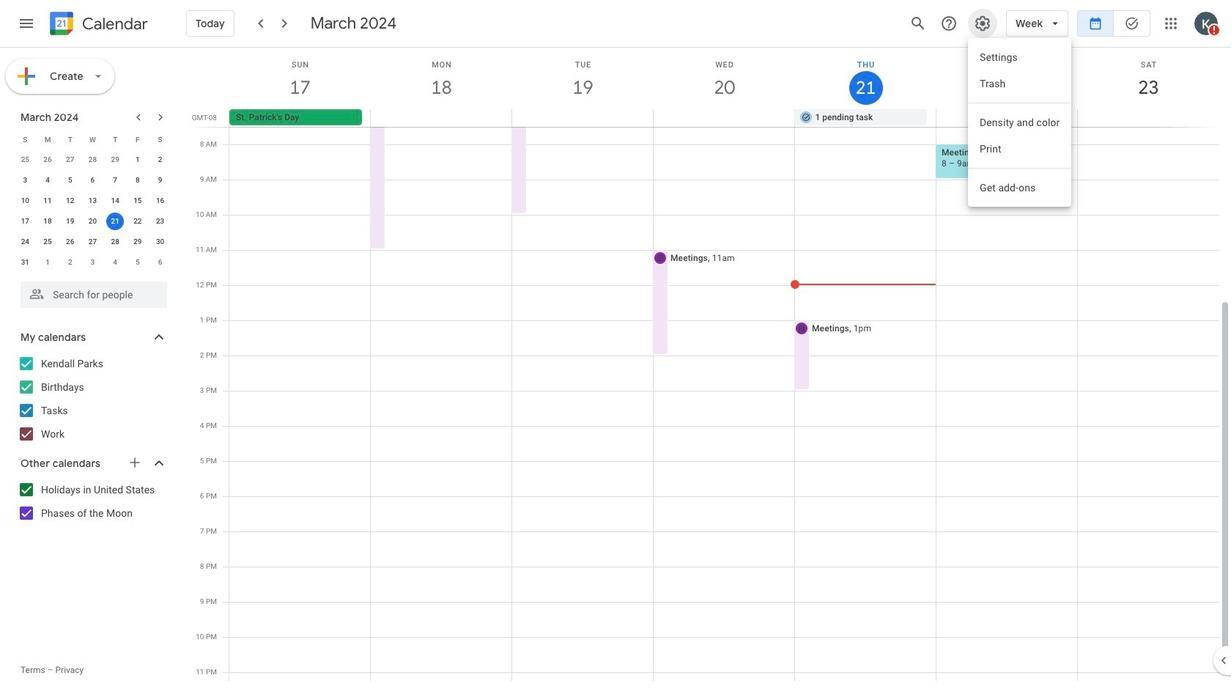 Task type: locate. For each thing, give the bounding box(es) containing it.
row group
[[14, 150, 172, 273]]

3 element
[[16, 172, 34, 189]]

february 28 element
[[84, 151, 102, 169]]

28 element
[[106, 233, 124, 251]]

Search for people text field
[[29, 282, 158, 308]]

april 6 element
[[152, 254, 169, 271]]

11 element
[[39, 192, 56, 210]]

february 29 element
[[106, 151, 124, 169]]

24 element
[[16, 233, 34, 251]]

cell
[[371, 109, 512, 127], [512, 109, 654, 127], [654, 109, 795, 127], [937, 109, 1078, 127], [1078, 109, 1220, 127], [104, 211, 127, 232]]

april 4 element
[[106, 254, 124, 271]]

settings menu image
[[975, 15, 992, 32]]

row
[[223, 109, 1232, 127], [14, 129, 172, 150], [14, 150, 172, 170], [14, 170, 172, 191], [14, 191, 172, 211], [14, 211, 172, 232], [14, 232, 172, 252], [14, 252, 172, 273]]

8 element
[[129, 172, 147, 189]]

29 element
[[129, 233, 147, 251]]

march 2024 grid
[[14, 129, 172, 273]]

12 element
[[61, 192, 79, 210]]

april 1 element
[[39, 254, 56, 271]]

31 element
[[16, 254, 34, 271]]

1 element
[[129, 151, 147, 169]]

add other calendars image
[[128, 455, 142, 470]]

7 element
[[106, 172, 124, 189]]

cell inside march 2024 grid
[[104, 211, 127, 232]]

None search field
[[0, 276, 182, 308]]

april 2 element
[[61, 254, 79, 271]]

23 element
[[152, 213, 169, 230]]

heading
[[79, 15, 148, 33]]

10 element
[[16, 192, 34, 210]]

other calendars list
[[3, 478, 182, 525]]

february 27 element
[[61, 151, 79, 169]]

grid
[[188, 48, 1232, 681]]



Task type: describe. For each thing, give the bounding box(es) containing it.
9 element
[[152, 172, 169, 189]]

2 element
[[152, 151, 169, 169]]

settings menu menu
[[969, 38, 1073, 207]]

calendar element
[[47, 9, 148, 41]]

april 3 element
[[84, 254, 102, 271]]

16 element
[[152, 192, 169, 210]]

4 element
[[39, 172, 56, 189]]

18 element
[[39, 213, 56, 230]]

19 element
[[61, 213, 79, 230]]

main drawer image
[[18, 15, 35, 32]]

february 25 element
[[16, 151, 34, 169]]

20 element
[[84, 213, 102, 230]]

30 element
[[152, 233, 169, 251]]

26 element
[[61, 233, 79, 251]]

15 element
[[129, 192, 147, 210]]

february 26 element
[[39, 151, 56, 169]]

25 element
[[39, 233, 56, 251]]

21, today element
[[106, 213, 124, 230]]

6 element
[[84, 172, 102, 189]]

13 element
[[84, 192, 102, 210]]

april 5 element
[[129, 254, 147, 271]]

5 element
[[61, 172, 79, 189]]

22 element
[[129, 213, 147, 230]]

heading inside calendar element
[[79, 15, 148, 33]]

14 element
[[106, 192, 124, 210]]

my calendars list
[[3, 352, 182, 446]]

17 element
[[16, 213, 34, 230]]

27 element
[[84, 233, 102, 251]]



Task type: vqa. For each thing, say whether or not it's contained in the screenshot.
8 element
yes



